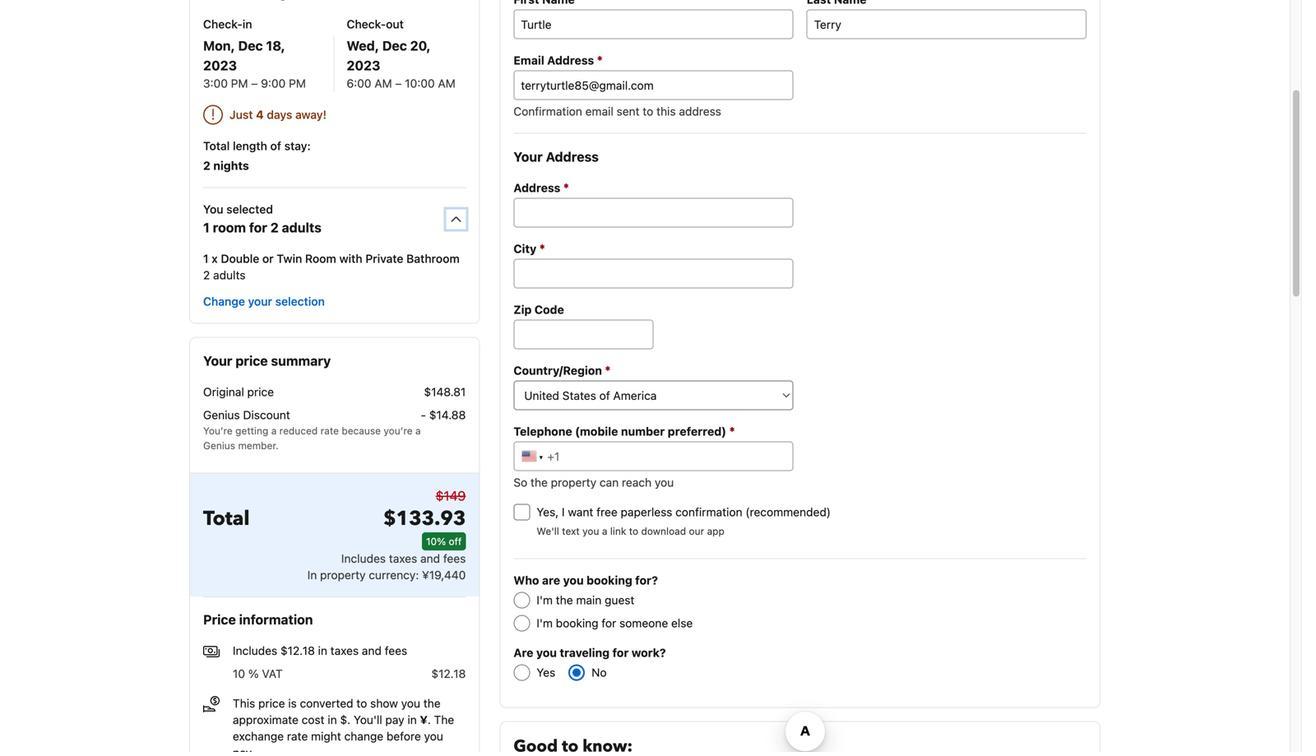 Task type: vqa. For each thing, say whether or not it's contained in the screenshot.
the bottom Center
no



Task type: locate. For each thing, give the bounding box(es) containing it.
the up .
[[424, 696, 441, 710]]

$148.81
[[424, 385, 466, 399]]

summary
[[271, 353, 331, 369]]

2023 inside check-out wed, dec 20, 2023 6:00 am – 10:00 am
[[347, 58, 381, 73]]

0 vertical spatial price
[[236, 353, 268, 369]]

is
[[288, 696, 297, 710]]

0 vertical spatial taxes
[[389, 552, 417, 565]]

check-out wed, dec 20, 2023 6:00 am – 10:00 am
[[347, 17, 456, 90]]

check- for wed,
[[347, 17, 386, 31]]

0 horizontal spatial to
[[357, 696, 367, 710]]

2 inside you selected 1 room for  2 adults
[[271, 220, 279, 235]]

2 vertical spatial to
[[357, 696, 367, 710]]

1 horizontal spatial check-
[[347, 17, 386, 31]]

$12.18 up vat
[[281, 644, 315, 657]]

double
[[221, 252, 259, 265]]

total for total
[[203, 505, 250, 532]]

2 down selected
[[271, 220, 279, 235]]

genius down you're
[[203, 440, 235, 451]]

change your selection
[[203, 295, 325, 308]]

genius up you're
[[203, 408, 240, 422]]

1 horizontal spatial 2023
[[347, 58, 381, 73]]

you down .
[[424, 729, 443, 743]]

1 horizontal spatial to
[[629, 525, 639, 537]]

1 horizontal spatial –
[[395, 77, 402, 90]]

includes inside 10% off includes taxes and fees in property currency: ¥19,440
[[341, 552, 386, 565]]

for down guest at bottom left
[[602, 616, 617, 630]]

download
[[641, 525, 686, 537]]

6:00 am
[[347, 77, 392, 90]]

0 horizontal spatial –
[[251, 77, 258, 90]]

0 horizontal spatial and
[[362, 644, 382, 657]]

$12.18
[[281, 644, 315, 657], [432, 667, 466, 680]]

0 horizontal spatial rate
[[287, 729, 308, 743]]

fees up 'show'
[[385, 644, 407, 657]]

to right the link on the bottom left of page
[[629, 525, 639, 537]]

the inside who are you booking for? element
[[556, 593, 573, 607]]

your for your price summary
[[203, 353, 232, 369]]

.
[[428, 713, 431, 726]]

1 horizontal spatial taxes
[[389, 552, 417, 565]]

country/region *
[[514, 363, 611, 377]]

1 vertical spatial total
[[203, 505, 250, 532]]

2 i'm from the top
[[537, 616, 553, 630]]

1 horizontal spatial dec
[[382, 38, 407, 53]]

price up approximate
[[258, 696, 285, 710]]

address for email
[[547, 53, 594, 67]]

– right 3:00 pm
[[251, 77, 258, 90]]

2 up change
[[203, 268, 210, 282]]

dec for 20,
[[382, 38, 407, 53]]

your up original
[[203, 353, 232, 369]]

taxes
[[389, 552, 417, 565], [331, 644, 359, 657]]

1 vertical spatial rate
[[287, 729, 308, 743]]

this
[[657, 105, 676, 118]]

includes up %
[[233, 644, 277, 657]]

* right city at the top of page
[[540, 241, 545, 256]]

change
[[203, 295, 245, 308]]

%
[[248, 667, 259, 680]]

taxes inside 10% off includes taxes and fees in property currency: ¥19,440
[[389, 552, 417, 565]]

i'm
[[537, 593, 553, 607], [537, 616, 553, 630]]

– inside check-in mon, dec 18, 2023 3:00 pm – 9:00 pm
[[251, 77, 258, 90]]

price up original price
[[236, 353, 268, 369]]

price information
[[203, 612, 313, 627]]

to inside the "this price is converted to show you the approximate cost in $. you'll pay in"
[[357, 696, 367, 710]]

2
[[203, 159, 211, 172], [271, 220, 279, 235], [203, 268, 210, 282]]

check- inside check-in mon, dec 18, 2023 3:00 pm – 9:00 pm
[[203, 17, 243, 31]]

the down are
[[556, 593, 573, 607]]

0 horizontal spatial dec
[[238, 38, 263, 53]]

1 horizontal spatial the
[[531, 476, 548, 489]]

booking
[[587, 574, 633, 587], [556, 616, 599, 630]]

yes
[[537, 666, 556, 679]]

wed,
[[347, 38, 379, 53]]

you up yes
[[536, 646, 557, 660]]

0 horizontal spatial 2023
[[203, 58, 237, 73]]

2 – from the left
[[395, 77, 402, 90]]

1 vertical spatial to
[[629, 525, 639, 537]]

3:00 pm
[[203, 77, 248, 90]]

1 left x on the left of page
[[203, 252, 209, 265]]

1 vertical spatial address
[[546, 149, 599, 165]]

show
[[370, 696, 398, 710]]

private
[[366, 252, 404, 265]]

taxes for in
[[331, 644, 359, 657]]

genius discount you're getting a reduced rate because you're a genius member. - $14.88
[[203, 408, 466, 451]]

1 vertical spatial adults
[[213, 268, 246, 282]]

address right 'email'
[[547, 53, 594, 67]]

address down your address in the left top of the page
[[514, 181, 561, 195]]

dec left the 18, on the left of the page
[[238, 38, 263, 53]]

0 vertical spatial genius
[[203, 408, 240, 422]]

app
[[707, 525, 725, 537]]

0 vertical spatial 1
[[203, 220, 210, 235]]

1 horizontal spatial and
[[421, 552, 440, 565]]

0 horizontal spatial $12.18
[[281, 644, 315, 657]]

in up 3:00 pm
[[243, 17, 252, 31]]

to up you'll
[[357, 696, 367, 710]]

dec for 18,
[[238, 38, 263, 53]]

your up 'address *'
[[514, 149, 543, 165]]

adults inside you selected 1 room for  2 adults
[[282, 220, 322, 235]]

0 vertical spatial i'm
[[537, 593, 553, 607]]

you
[[655, 476, 674, 489], [583, 525, 600, 537], [563, 574, 584, 587], [536, 646, 557, 660], [401, 696, 421, 710], [424, 729, 443, 743]]

to inside yes, i want free paperless confirmation (recommended) we'll text you a link to download our app
[[629, 525, 639, 537]]

booking up guest at bottom left
[[587, 574, 633, 587]]

0 vertical spatial fees
[[443, 552, 466, 565]]

price
[[236, 353, 268, 369], [247, 385, 274, 399], [258, 696, 285, 710]]

1 horizontal spatial rate
[[321, 425, 339, 437]]

property up want
[[551, 476, 597, 489]]

0 vertical spatial $12.18
[[281, 644, 315, 657]]

2 vertical spatial price
[[258, 696, 285, 710]]

2 total from the top
[[203, 505, 250, 532]]

* for city *
[[540, 241, 545, 256]]

1 1 from the top
[[203, 220, 210, 235]]

total down member. on the bottom of the page
[[203, 505, 250, 532]]

days
[[267, 108, 292, 121]]

includes up currency:
[[341, 552, 386, 565]]

fees inside 10% off includes taxes and fees in property currency: ¥19,440
[[443, 552, 466, 565]]

and inside 10% off includes taxes and fees in property currency: ¥19,440
[[421, 552, 440, 565]]

2 vertical spatial 2
[[203, 268, 210, 282]]

1 vertical spatial $12.18
[[432, 667, 466, 680]]

adults inside 1 x double or twin room with private bathroom 2 adults
[[213, 268, 246, 282]]

the
[[434, 713, 454, 726]]

2023 up 6:00 am
[[347, 58, 381, 73]]

¥19,440
[[422, 568, 466, 582]]

1 vertical spatial genius
[[203, 440, 235, 451]]

10 % vat
[[233, 667, 283, 680]]

you're
[[203, 425, 233, 437]]

1 vertical spatial taxes
[[331, 644, 359, 657]]

$.
[[340, 713, 351, 726]]

1 check- from the left
[[203, 17, 243, 31]]

adults down the double
[[213, 268, 246, 282]]

your
[[514, 149, 543, 165], [203, 353, 232, 369]]

total up nights
[[203, 139, 230, 153]]

0 horizontal spatial your
[[203, 353, 232, 369]]

1 2023 from the left
[[203, 58, 237, 73]]

address
[[547, 53, 594, 67], [546, 149, 599, 165], [514, 181, 561, 195]]

0 horizontal spatial property
[[320, 568, 366, 582]]

0 horizontal spatial check-
[[203, 17, 243, 31]]

2 check- from the left
[[347, 17, 386, 31]]

for?
[[635, 574, 658, 587]]

0 vertical spatial and
[[421, 552, 440, 565]]

2 dec from the left
[[382, 38, 407, 53]]

2 left nights
[[203, 159, 211, 172]]

0 vertical spatial your
[[514, 149, 543, 165]]

i'm booking for someone else
[[537, 616, 693, 630]]

2023 for wed, dec 20, 2023
[[347, 58, 381, 73]]

fees down off
[[443, 552, 466, 565]]

1 horizontal spatial property
[[551, 476, 597, 489]]

– right 6:00 am
[[395, 77, 402, 90]]

0 horizontal spatial fees
[[385, 644, 407, 657]]

property right in
[[320, 568, 366, 582]]

2023 inside check-in mon, dec 18, 2023 3:00 pm – 9:00 pm
[[203, 58, 237, 73]]

check- inside check-out wed, dec 20, 2023 6:00 am – 10:00 am
[[347, 17, 386, 31]]

0 horizontal spatial adults
[[213, 268, 246, 282]]

1 i'm from the top
[[537, 593, 553, 607]]

you
[[203, 202, 223, 216]]

2 horizontal spatial a
[[602, 525, 608, 537]]

rate right reduced
[[321, 425, 339, 437]]

change your selection link
[[197, 287, 331, 316]]

might
[[311, 729, 341, 743]]

1 – from the left
[[251, 77, 258, 90]]

* down zip code text box
[[605, 363, 611, 377]]

price inside the "this price is converted to show you the approximate cost in $. you'll pay in"
[[258, 696, 285, 710]]

1 horizontal spatial your
[[514, 149, 543, 165]]

1 genius from the top
[[203, 408, 240, 422]]

for left work?
[[613, 646, 629, 660]]

are you traveling for work? element
[[501, 645, 1087, 681]]

taxes up converted
[[331, 644, 359, 657]]

for down selected
[[249, 220, 267, 235]]

0 vertical spatial for
[[249, 220, 267, 235]]

0 horizontal spatial taxes
[[331, 644, 359, 657]]

the right so
[[531, 476, 548, 489]]

confirmation
[[676, 505, 743, 519]]

2 horizontal spatial the
[[556, 593, 573, 607]]

taxes up currency:
[[389, 552, 417, 565]]

a
[[271, 425, 277, 437], [416, 425, 421, 437], [602, 525, 608, 537]]

0 vertical spatial address
[[547, 53, 594, 67]]

in
[[243, 17, 252, 31], [318, 644, 327, 657], [328, 713, 337, 726], [408, 713, 417, 726]]

property
[[551, 476, 597, 489], [320, 568, 366, 582]]

to left this on the right top of the page
[[643, 105, 654, 118]]

1 dec from the left
[[238, 38, 263, 53]]

includes
[[341, 552, 386, 565], [233, 644, 277, 657]]

0 vertical spatial 2
[[203, 159, 211, 172]]

check- up wed,
[[347, 17, 386, 31]]

0 vertical spatial the
[[531, 476, 548, 489]]

email
[[586, 105, 614, 118]]

a left the link on the bottom left of page
[[602, 525, 608, 537]]

original price
[[203, 385, 274, 399]]

2 1 from the top
[[203, 252, 209, 265]]

or
[[262, 252, 274, 265]]

0 vertical spatial booking
[[587, 574, 633, 587]]

1 vertical spatial i'm
[[537, 616, 553, 630]]

1 total from the top
[[203, 139, 230, 153]]

you up ¥
[[401, 696, 421, 710]]

2 2023 from the left
[[347, 58, 381, 73]]

city *
[[514, 241, 545, 256]]

1 horizontal spatial a
[[416, 425, 421, 437]]

to
[[643, 105, 654, 118], [629, 525, 639, 537], [357, 696, 367, 710]]

1 vertical spatial 2
[[271, 220, 279, 235]]

1 vertical spatial 1
[[203, 252, 209, 265]]

status
[[203, 105, 466, 125]]

– inside check-out wed, dec 20, 2023 6:00 am – 10:00 am
[[395, 77, 402, 90]]

your for your address
[[514, 149, 543, 165]]

1 down you
[[203, 220, 210, 235]]

the for i'm
[[556, 593, 573, 607]]

twin
[[277, 252, 302, 265]]

1 vertical spatial price
[[247, 385, 274, 399]]

0 vertical spatial adults
[[282, 220, 322, 235]]

$12.18 up the
[[432, 667, 466, 680]]

None text field
[[514, 9, 794, 39], [514, 198, 794, 228], [514, 9, 794, 39], [514, 198, 794, 228]]

address inside email address *
[[547, 53, 594, 67]]

1 inside 1 x double or twin room with private bathroom 2 adults
[[203, 252, 209, 265]]

the for so
[[531, 476, 548, 489]]

a right you're
[[416, 425, 421, 437]]

are
[[514, 646, 534, 660]]

1 horizontal spatial adults
[[282, 220, 322, 235]]

cost
[[302, 713, 325, 726]]

None text field
[[807, 9, 1087, 39], [514, 259, 794, 288], [807, 9, 1087, 39], [514, 259, 794, 288]]

price for your
[[236, 353, 268, 369]]

main
[[576, 593, 602, 607]]

* down your address in the left top of the page
[[564, 180, 569, 195]]

* up email
[[597, 53, 603, 67]]

0 horizontal spatial the
[[424, 696, 441, 710]]

1 vertical spatial property
[[320, 568, 366, 582]]

0 vertical spatial rate
[[321, 425, 339, 437]]

dec inside check-out wed, dec 20, 2023 6:00 am – 10:00 am
[[382, 38, 407, 53]]

1 vertical spatial the
[[556, 593, 573, 607]]

price up discount on the bottom of the page
[[247, 385, 274, 399]]

1 inside you selected 1 room for  2 adults
[[203, 220, 210, 235]]

dec inside check-in mon, dec 18, 2023 3:00 pm – 9:00 pm
[[238, 38, 263, 53]]

in inside check-in mon, dec 18, 2023 3:00 pm – 9:00 pm
[[243, 17, 252, 31]]

and up 'show'
[[362, 644, 382, 657]]

1 vertical spatial your
[[203, 353, 232, 369]]

. the exchange rate might change before you pay.
[[233, 713, 454, 752]]

away!
[[295, 108, 327, 121]]

rate down 'cost'
[[287, 729, 308, 743]]

your address
[[514, 149, 599, 165]]

i'm the main guest
[[537, 593, 635, 607]]

2023 up 3:00 pm
[[203, 58, 237, 73]]

2 vertical spatial the
[[424, 696, 441, 710]]

2 horizontal spatial to
[[643, 105, 654, 118]]

price for this
[[258, 696, 285, 710]]

1 vertical spatial fees
[[385, 644, 407, 657]]

0 vertical spatial total
[[203, 139, 230, 153]]

check- up mon,
[[203, 17, 243, 31]]

you right text
[[583, 525, 600, 537]]

city
[[514, 242, 537, 256]]

and down 10%
[[421, 552, 440, 565]]

*
[[597, 53, 603, 67], [564, 180, 569, 195], [540, 241, 545, 256], [605, 363, 611, 377], [730, 424, 735, 438]]

2 inside total length of stay: 2 nights
[[203, 159, 211, 172]]

$133.93
[[384, 505, 466, 532]]

dec down out
[[382, 38, 407, 53]]

address for your
[[546, 149, 599, 165]]

status containing just
[[203, 105, 466, 125]]

address up 'address *'
[[546, 149, 599, 165]]

total inside total length of stay: 2 nights
[[203, 139, 230, 153]]

a down discount on the bottom of the page
[[271, 425, 277, 437]]

booking down "i'm the main guest"
[[556, 616, 599, 630]]

1 horizontal spatial fees
[[443, 552, 466, 565]]

preferred)
[[668, 425, 727, 438]]

1 horizontal spatial includes
[[341, 552, 386, 565]]

out
[[386, 17, 404, 31]]

1 vertical spatial and
[[362, 644, 382, 657]]

genius
[[203, 408, 240, 422], [203, 440, 235, 451]]

2 vertical spatial address
[[514, 181, 561, 195]]

1 vertical spatial for
[[602, 616, 617, 630]]

with
[[339, 252, 363, 265]]

you'll
[[354, 713, 382, 726]]

0 vertical spatial includes
[[341, 552, 386, 565]]

20,
[[410, 38, 431, 53]]

adults up twin
[[282, 220, 322, 235]]

0 horizontal spatial includes
[[233, 644, 277, 657]]



Task type: describe. For each thing, give the bounding box(es) containing it.
total for total length of stay: 2 nights
[[203, 139, 230, 153]]

total length of stay: 2 nights
[[203, 139, 311, 172]]

fees for includes $12.18 in taxes and fees
[[385, 644, 407, 657]]

pay
[[386, 713, 405, 726]]

Zip Code text field
[[514, 320, 654, 349]]

i
[[562, 505, 565, 519]]

0 vertical spatial to
[[643, 105, 654, 118]]

address
[[679, 105, 722, 118]]

you inside the . the exchange rate might change before you pay.
[[424, 729, 443, 743]]

1 x double or twin room with private bathroom 2 adults
[[203, 252, 460, 282]]

address inside 'address *'
[[514, 181, 561, 195]]

country/region
[[514, 364, 602, 377]]

in left $.
[[328, 713, 337, 726]]

text
[[562, 525, 580, 537]]

you right reach
[[655, 476, 674, 489]]

-
[[421, 408, 426, 422]]

selection
[[275, 295, 325, 308]]

* for address *
[[564, 180, 569, 195]]

reduced
[[280, 425, 318, 437]]

bathroom
[[407, 252, 460, 265]]

– for 18,
[[251, 77, 258, 90]]

your
[[248, 295, 272, 308]]

rate inside genius discount you're getting a reduced rate because you're a genius member. - $14.88
[[321, 425, 339, 437]]

you right are
[[563, 574, 584, 587]]

and for 10% off includes taxes and fees in property currency: ¥19,440
[[421, 552, 440, 565]]

includes $12.18 in taxes and fees
[[233, 644, 407, 657]]

zip code
[[514, 303, 564, 316]]

price
[[203, 612, 236, 627]]

$149 $133.93
[[384, 488, 466, 532]]

yes,
[[537, 505, 559, 519]]

confirmation email sent to this address
[[514, 105, 722, 118]]

telephone (mobile number preferred) *
[[514, 424, 735, 438]]

(mobile
[[575, 425, 618, 438]]

and for includes $12.18 in taxes and fees
[[362, 644, 382, 657]]

nights
[[213, 159, 249, 172]]

x
[[212, 252, 218, 265]]

price for original
[[247, 385, 274, 399]]

are you traveling for work?
[[514, 646, 666, 660]]

reach
[[622, 476, 652, 489]]

guest
[[605, 593, 635, 607]]

link
[[611, 525, 627, 537]]

+1 text field
[[514, 441, 794, 471]]

telephone
[[514, 425, 572, 438]]

information
[[239, 612, 313, 627]]

who are you booking for?
[[514, 574, 658, 587]]

in up converted
[[318, 644, 327, 657]]

1 horizontal spatial $12.18
[[432, 667, 466, 680]]

pay.
[[233, 746, 254, 752]]

you selected 1 room for  2 adults
[[203, 202, 322, 235]]

4
[[256, 108, 264, 121]]

approximate
[[233, 713, 299, 726]]

a inside yes, i want free paperless confirmation (recommended) we'll text you a link to download our app
[[602, 525, 608, 537]]

room
[[305, 252, 336, 265]]

email address *
[[514, 53, 603, 67]]

0 horizontal spatial a
[[271, 425, 277, 437]]

10
[[233, 667, 245, 680]]

$149
[[436, 488, 466, 504]]

paperless
[[621, 505, 673, 519]]

off
[[449, 536, 462, 547]]

you inside the "this price is converted to show you the approximate cost in $. you'll pay in"
[[401, 696, 421, 710]]

check- for mon,
[[203, 17, 243, 31]]

who are you booking for? element
[[514, 572, 1087, 632]]

no
[[592, 666, 607, 679]]

2 vertical spatial for
[[613, 646, 629, 660]]

9:00 pm
[[261, 77, 306, 90]]

18,
[[266, 38, 285, 53]]

1 vertical spatial booking
[[556, 616, 599, 630]]

you inside yes, i want free paperless confirmation (recommended) we'll text you a link to download our app
[[583, 525, 600, 537]]

code
[[535, 303, 564, 316]]

rate inside the . the exchange rate might change before you pay.
[[287, 729, 308, 743]]

– for 20,
[[395, 77, 402, 90]]

because
[[342, 425, 381, 437]]

Double-check for typos text field
[[514, 70, 794, 100]]

0 vertical spatial property
[[551, 476, 597, 489]]

check-in mon, dec 18, 2023 3:00 pm – 9:00 pm
[[203, 17, 306, 90]]

2023 for mon, dec 18, 2023
[[203, 58, 237, 73]]

exchange
[[233, 729, 284, 743]]

want
[[568, 505, 594, 519]]

fees for 10% off includes taxes and fees in property currency: ¥19,440
[[443, 552, 466, 565]]

2 inside 1 x double or twin room with private bathroom 2 adults
[[203, 268, 210, 282]]

your price summary
[[203, 353, 331, 369]]

work?
[[632, 646, 666, 660]]

address *
[[514, 180, 569, 195]]

we'll
[[537, 525, 559, 537]]

1 vertical spatial includes
[[233, 644, 277, 657]]

for inside you selected 1 room for  2 adults
[[249, 220, 267, 235]]

change
[[344, 729, 384, 743]]

our
[[689, 525, 705, 537]]

discount
[[243, 408, 290, 422]]

i'm for i'm the main guest
[[537, 593, 553, 607]]

traveling
[[560, 646, 610, 660]]

before
[[387, 729, 421, 743]]

zip
[[514, 303, 532, 316]]

taxes for includes
[[389, 552, 417, 565]]

just 4 days away!
[[230, 108, 327, 121]]

original
[[203, 385, 244, 399]]

10% off element
[[422, 532, 466, 550]]

in
[[308, 568, 317, 582]]

you're
[[384, 425, 413, 437]]

of
[[270, 139, 281, 153]]

* right preferred)
[[730, 424, 735, 438]]

so
[[514, 476, 528, 489]]

getting
[[235, 425, 269, 437]]

2 genius from the top
[[203, 440, 235, 451]]

¥
[[420, 713, 428, 726]]

i'm for i'm booking for someone else
[[537, 616, 553, 630]]

this
[[233, 696, 255, 710]]

property inside 10% off includes taxes and fees in property currency: ¥19,440
[[320, 568, 366, 582]]

10% off includes taxes and fees in property currency: ¥19,440
[[308, 536, 466, 582]]

10%
[[426, 536, 446, 547]]

the inside the "this price is converted to show you the approximate cost in $. you'll pay in"
[[424, 696, 441, 710]]

* for country/region *
[[605, 363, 611, 377]]

room
[[213, 220, 246, 235]]

length
[[233, 139, 267, 153]]

who
[[514, 574, 539, 587]]

just
[[230, 108, 253, 121]]

in left ¥
[[408, 713, 417, 726]]

free
[[597, 505, 618, 519]]

converted
[[300, 696, 353, 710]]

are
[[542, 574, 561, 587]]

stay:
[[284, 139, 311, 153]]

mon,
[[203, 38, 235, 53]]

yes, i want free paperless confirmation (recommended) we'll text you a link to download our app
[[537, 505, 831, 537]]



